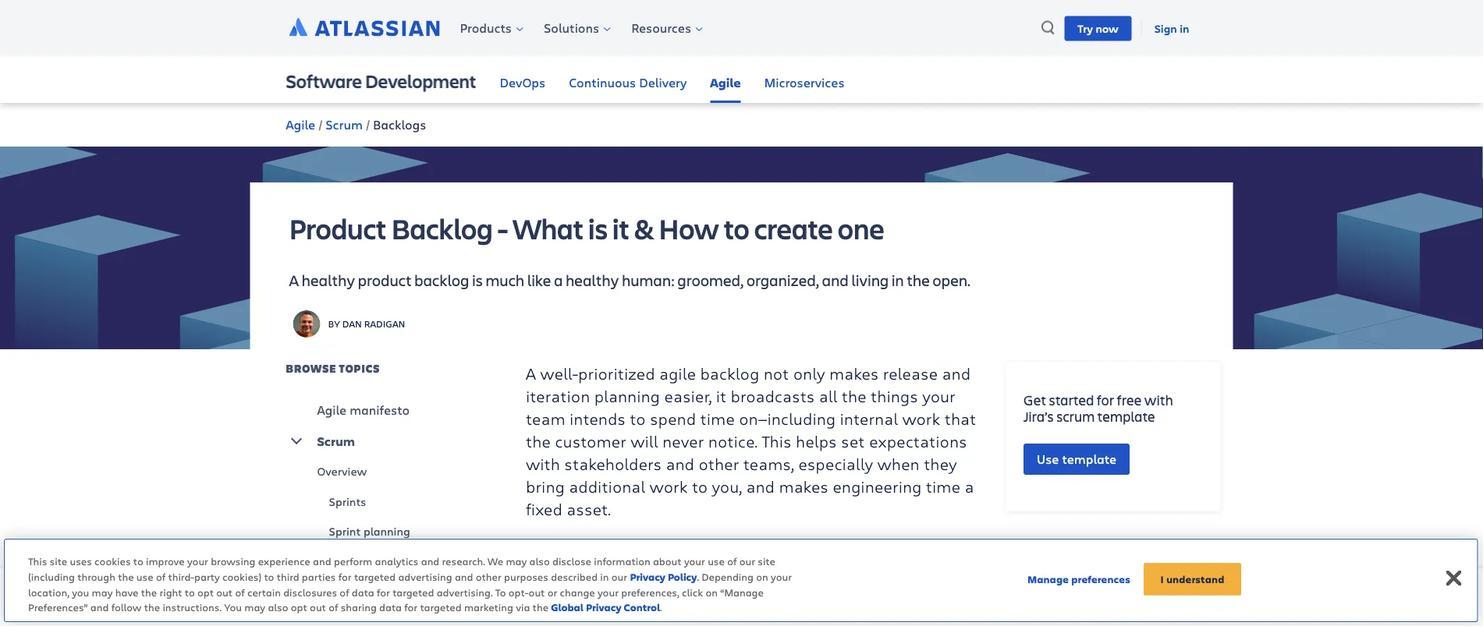 Task type: locate. For each thing, give the bounding box(es) containing it.
1 vertical spatial is
[[472, 270, 483, 290]]

backlogs link down analytics
[[298, 577, 501, 607]]

sprint inside sprint planning link
[[329, 524, 361, 539]]

in inside this site uses cookies to improve your browsing experience and perform analytics and research. we may also disclose information about your use of our site (including through the use of third-party cookies) to third parties for targeted advertising and other purposes described in our
[[600, 570, 609, 584]]

1 vertical spatial planning
[[364, 524, 410, 539]]

have
[[115, 586, 138, 599]]

out down disclosures
[[310, 601, 326, 615]]

a well-prioritized agile backlog not only makes release and iteration planning easier, it broadcasts all the things your team intends to spend time on—including internal work that the customer will never notice. this helps set expectations with stakeholders and other teams, especially when they bring additional work to you, and makes engineering time a fixed asset.
[[526, 362, 976, 520]]

your inside a well-prioritized agile backlog not only makes release and iteration planning easier, it broadcasts all the things your team intends to spend time on—including internal work that the customer will never notice. this helps set expectations with stakeholders and other teams, especially when they bring additional work to you, and makes engineering time a fixed asset.
[[923, 385, 956, 407]]

scrum
[[326, 116, 363, 133], [317, 433, 355, 449]]

to right 'how'
[[724, 210, 750, 248]]

privacy inside global privacy control .
[[586, 601, 622, 615]]

1 vertical spatial other
[[476, 570, 502, 584]]

articles
[[1136, 570, 1186, 589]]

iteration
[[526, 385, 590, 407]]

through
[[77, 570, 115, 584]]

the right via
[[533, 601, 549, 615]]

agile link right delivery
[[710, 56, 741, 103]]

0 vertical spatial opt
[[197, 586, 214, 599]]

uses
[[70, 555, 92, 568]]

0 vertical spatial backlog
[[415, 270, 469, 290]]

. inside ". depending on your location, you may have the right to opt out of certain disclosures of data for targeted advertising. to opt-out or change your preferences, click on "manage preferences" and follow the instructions. you may also opt out of sharing data for targeted marketing via the"
[[697, 570, 699, 584]]

out left or
[[529, 586, 545, 599]]

0 vertical spatial in
[[1180, 21, 1190, 36]]

create
[[754, 210, 833, 248]]

up
[[1142, 579, 1159, 596]]

to up instructions.
[[185, 586, 195, 599]]

1 vertical spatial sign
[[1024, 570, 1053, 589]]

2 horizontal spatial in
[[1180, 21, 1190, 36]]

to up certain
[[264, 570, 274, 584]]

makes
[[830, 362, 879, 384], [779, 476, 829, 497]]

privacy down change
[[586, 601, 622, 615]]

your up global privacy control .
[[598, 586, 619, 599]]

browse topics
[[286, 362, 380, 376]]

0 horizontal spatial out
[[216, 586, 233, 599]]

by
[[328, 318, 340, 330]]

1 vertical spatial backlog
[[700, 362, 759, 384]]

2 horizontal spatial agile
[[710, 74, 741, 91]]

for right up
[[1077, 570, 1095, 589]]

0 horizontal spatial opt
[[197, 586, 214, 599]]

backlog inside a well-prioritized agile backlog not only makes release and iteration planning easier, it broadcasts all the things your team intends to spend time on—including internal work that the customer will never notice. this helps set expectations with stakeholders and other teams, especially when they bring additional work to you, and makes engineering time a fixed asset.
[[700, 362, 759, 384]]

agile down software
[[286, 116, 315, 133]]

privacy
[[630, 570, 666, 584], [586, 601, 622, 615]]

manifesto
[[350, 401, 410, 418]]

2 vertical spatial agile
[[317, 401, 347, 418]]

in down the information
[[600, 570, 609, 584]]

and down never
[[666, 453, 695, 475]]

sign left up
[[1024, 570, 1053, 589]]

0 horizontal spatial site
[[50, 555, 67, 568]]

you
[[224, 601, 242, 615]]

other up you,
[[699, 453, 739, 475]]

0 horizontal spatial our
[[612, 570, 627, 584]]

2 vertical spatial in
[[600, 570, 609, 584]]

backlogs link
[[373, 116, 426, 133], [298, 577, 501, 607]]

0 vertical spatial planning
[[594, 385, 660, 407]]

1 horizontal spatial it
[[716, 385, 727, 407]]

1 vertical spatial makes
[[779, 476, 829, 497]]

0 vertical spatial use
[[708, 555, 725, 568]]

0 vertical spatial targeted
[[354, 570, 396, 584]]

. down preferences,
[[660, 601, 662, 615]]

one
[[838, 210, 885, 248]]

0 vertical spatial with
[[1145, 391, 1174, 409]]

i understand button
[[1144, 564, 1241, 596]]

also inside ". depending on your location, you may have the right to opt out of certain disclosures of data for targeted advertising. to opt-out or change your preferences, click on "manage preferences" and follow the instructions. you may also opt out of sharing data for targeted marketing via the"
[[268, 601, 288, 615]]

sign right the now
[[1155, 21, 1177, 36]]

other for teams,
[[699, 453, 739, 475]]

may up purposes
[[506, 555, 527, 568]]

also down certain
[[268, 601, 288, 615]]

time up notice.
[[700, 408, 735, 429]]

this up teams,
[[762, 431, 792, 452]]

team
[[526, 408, 565, 429]]

.
[[697, 570, 699, 584], [660, 601, 662, 615]]

1 vertical spatial opt
[[291, 601, 307, 615]]

targeted down the advertising
[[393, 586, 434, 599]]

also
[[530, 555, 550, 568], [268, 601, 288, 615]]

1 horizontal spatial also
[[530, 555, 550, 568]]

out up you
[[216, 586, 233, 599]]

0 vertical spatial data
[[352, 586, 374, 599]]

opt down disclosures
[[291, 601, 307, 615]]

2 vertical spatial targeted
[[420, 601, 462, 615]]

improve
[[146, 555, 185, 568]]

1 horizontal spatial data
[[379, 601, 402, 615]]

your up policy
[[684, 555, 705, 568]]

scrum
[[1057, 407, 1095, 426]]

analytics
[[375, 555, 419, 568]]

sprint
[[329, 524, 361, 539], [1086, 593, 1130, 615]]

0 vertical spatial agile
[[710, 74, 741, 91]]

use up depending
[[708, 555, 725, 568]]

1 vertical spatial sprint
[[1086, 593, 1130, 615]]

a for a well-prioritized agile backlog not only makes release and iteration planning easier, it broadcasts all the things your team intends to spend time on—including internal work that the customer will never notice. this helps set expectations with stakeholders and other teams, especially when they bring additional work to you, and makes engineering time a fixed asset.
[[526, 362, 536, 384]]

1 horizontal spatial sign
[[1155, 21, 1177, 36]]

ceremonies link
[[298, 547, 501, 577]]

agile link down software
[[286, 116, 315, 133]]

backlog down backlog
[[415, 270, 469, 290]]

only
[[793, 362, 825, 384]]

0 vertical spatial other
[[699, 453, 739, 475]]

1 vertical spatial agile
[[286, 116, 315, 133]]

may down certain
[[244, 601, 265, 615]]

products
[[460, 20, 512, 36]]

0 vertical spatial sign
[[1155, 21, 1177, 36]]

sign inside sign in button
[[1155, 21, 1177, 36]]

to
[[495, 586, 506, 599]]

for down perform
[[338, 570, 352, 584]]

0 horizontal spatial backlog
[[415, 270, 469, 290]]

and left follow
[[90, 601, 109, 615]]

sprint for sprint reviews
[[1086, 593, 1130, 615]]

privacy alert dialog
[[3, 538, 1479, 623]]

scrum down software
[[326, 116, 363, 133]]

1 horizontal spatial planning
[[594, 385, 660, 407]]

1 vertical spatial may
[[92, 586, 113, 599]]

a up dan radigan image
[[289, 270, 299, 290]]

backlog
[[391, 210, 493, 248]]

0 horizontal spatial on
[[706, 586, 718, 599]]

0 horizontal spatial agile link
[[286, 116, 315, 133]]

0 horizontal spatial is
[[472, 270, 483, 290]]

certain
[[247, 586, 281, 599]]

to up will
[[630, 408, 646, 429]]

1 site from the left
[[50, 555, 67, 568]]

. up click
[[697, 570, 699, 584]]

0 vertical spatial work
[[902, 408, 941, 429]]

also inside this site uses cookies to improve your browsing experience and perform analytics and research. we may also disclose information about your use of our site (including through the use of third-party cookies) to third parties for targeted advertising and other purposes described in our
[[530, 555, 550, 568]]

scrum up overview
[[317, 433, 355, 449]]

our up depending
[[740, 555, 755, 568]]

topics
[[339, 362, 380, 376]]

never
[[662, 431, 704, 452]]

sprints
[[329, 494, 366, 509]]

resources link
[[620, 16, 711, 39]]

agile right delivery
[[710, 74, 741, 91]]

0 horizontal spatial in
[[600, 570, 609, 584]]

1 horizontal spatial agile
[[317, 401, 347, 418]]

template inside get started for free with jira's scrum template
[[1098, 407, 1156, 426]]

data right 'sharing'
[[379, 601, 402, 615]]

agile
[[659, 362, 696, 384]]

use
[[1037, 451, 1059, 468]]

in right the now
[[1180, 21, 1190, 36]]

this up the (including
[[28, 555, 47, 568]]

broadcasts
[[731, 385, 815, 407]]

0 horizontal spatial privacy
[[586, 601, 622, 615]]

1 vertical spatial backlogs link
[[298, 577, 501, 607]]

2 horizontal spatial may
[[506, 555, 527, 568]]

is left &
[[588, 210, 608, 248]]

scrum link down manifesto
[[286, 426, 501, 457]]

a inside a well-prioritized agile backlog not only makes release and iteration planning easier, it broadcasts all the things your team intends to spend time on—including internal work that the customer will never notice. this helps set expectations with stakeholders and other teams, especially when they bring additional work to you, and makes engineering time a fixed asset.
[[526, 362, 536, 384]]

backlog left not
[[700, 362, 759, 384]]

on right click
[[706, 586, 718, 599]]

planning down prioritized
[[594, 385, 660, 407]]

policy
[[668, 570, 697, 584]]

advertising
[[398, 570, 452, 584]]

backlogs up 'sharing'
[[329, 584, 378, 599]]

sign for sign in
[[1155, 21, 1177, 36]]

1 horizontal spatial our
[[740, 555, 755, 568]]

1 vertical spatial targeted
[[393, 586, 434, 599]]

1 vertical spatial a
[[526, 362, 536, 384]]

1 healthy from the left
[[302, 270, 355, 290]]

a for a healthy product backlog is much like a healthy human: groomed, organized, and living in the open.
[[289, 270, 299, 290]]

-
[[498, 210, 508, 248]]

is left much
[[472, 270, 483, 290]]

other inside a well-prioritized agile backlog not only makes release and iteration planning easier, it broadcasts all the things your team intends to spend time on—including internal work that the customer will never notice. this helps set expectations with stakeholders and other teams, especially when they bring additional work to you, and makes engineering time a fixed asset.
[[699, 453, 739, 475]]

1 horizontal spatial a
[[526, 362, 536, 384]]

in
[[1180, 21, 1190, 36], [892, 270, 904, 290], [600, 570, 609, 584]]

1 vertical spatial with
[[526, 453, 560, 475]]

right
[[160, 586, 182, 599]]

this
[[762, 431, 792, 452], [28, 555, 47, 568]]

the
[[907, 270, 930, 290], [842, 385, 867, 407], [526, 431, 551, 452], [118, 570, 134, 584], [141, 586, 157, 599], [144, 601, 160, 615], [533, 601, 549, 615]]

opt down 'party' at the bottom of the page
[[197, 586, 214, 599]]

1 vertical spatial data
[[379, 601, 402, 615]]

in right living
[[892, 270, 904, 290]]

a inside a well-prioritized agile backlog not only makes release and iteration planning easier, it broadcasts all the things your team intends to spend time on—including internal work that the customer will never notice. this helps set expectations with stakeholders and other teams, especially when they bring additional work to you, and makes engineering time a fixed asset.
[[965, 476, 974, 497]]

1 vertical spatial scrum
[[317, 433, 355, 449]]

targeted down ceremonies
[[354, 570, 396, 584]]

0 horizontal spatial may
[[92, 586, 113, 599]]

also up purposes
[[530, 555, 550, 568]]

sign in button
[[1150, 14, 1194, 42]]

data up 'sharing'
[[352, 586, 374, 599]]

work up expectations
[[902, 408, 941, 429]]

1 horizontal spatial site
[[758, 555, 776, 568]]

time down 'they'
[[926, 476, 961, 497]]

healthy
[[302, 270, 355, 290], [566, 270, 619, 290]]

agile down 'browse topics'
[[317, 401, 347, 418]]

0 vertical spatial a
[[289, 270, 299, 290]]

0 vertical spatial .
[[697, 570, 699, 584]]

and up parties at the bottom left of the page
[[313, 555, 331, 568]]

1 vertical spatial it
[[716, 385, 727, 407]]

site
[[50, 555, 67, 568], [758, 555, 776, 568]]

0 horizontal spatial planning
[[364, 524, 410, 539]]

0 horizontal spatial it
[[613, 210, 630, 248]]

with
[[1145, 391, 1174, 409], [526, 453, 560, 475]]

a left well-
[[526, 362, 536, 384]]

teams,
[[743, 453, 794, 475]]

it right easier,
[[716, 385, 727, 407]]

0 vertical spatial backlogs link
[[373, 116, 426, 133]]

0 vertical spatial on
[[756, 570, 768, 584]]

atlassian logo image
[[289, 18, 440, 36]]

(including
[[28, 570, 75, 584]]

0 vertical spatial agile link
[[710, 56, 741, 103]]

overview
[[317, 464, 367, 479]]

work
[[902, 408, 941, 429], [650, 476, 688, 497]]

and down teams,
[[746, 476, 775, 497]]

dan radigan image
[[293, 311, 320, 338]]

i understand
[[1161, 573, 1225, 587]]

0 horizontal spatial healthy
[[302, 270, 355, 290]]

backlogs link down software development
[[373, 116, 426, 133]]

planning up analytics
[[364, 524, 410, 539]]

0 horizontal spatial a
[[289, 270, 299, 290]]

1 horizontal spatial use
[[708, 555, 725, 568]]

other down we
[[476, 570, 502, 584]]

sprint down sprints
[[329, 524, 361, 539]]

0 horizontal spatial makes
[[779, 476, 829, 497]]

agile for the rightmost agile link
[[710, 74, 741, 91]]

1 vertical spatial in
[[892, 270, 904, 290]]

on up '"manage'
[[756, 570, 768, 584]]

0 vertical spatial may
[[506, 555, 527, 568]]

work down never
[[650, 476, 688, 497]]

a down expectations
[[965, 476, 974, 497]]

is for what
[[588, 210, 608, 248]]

1 horizontal spatial this
[[762, 431, 792, 452]]

with right free
[[1145, 391, 1174, 409]]

0 vertical spatial backlogs
[[373, 116, 426, 133]]

0 horizontal spatial time
[[700, 408, 735, 429]]

0 vertical spatial sprint
[[329, 524, 361, 539]]

1 horizontal spatial is
[[588, 210, 608, 248]]

1 vertical spatial this
[[28, 555, 47, 568]]

planning
[[594, 385, 660, 407], [364, 524, 410, 539]]

0 vertical spatial privacy
[[630, 570, 666, 584]]

try
[[1078, 21, 1093, 36]]

with inside a well-prioritized agile backlog not only makes release and iteration planning easier, it broadcasts all the things your team intends to spend time on—including internal work that the customer will never notice. this helps set expectations with stakeholders and other teams, especially when they bring additional work to you, and makes engineering time a fixed asset.
[[526, 453, 560, 475]]

a
[[554, 270, 563, 290], [965, 476, 974, 497]]

1 horizontal spatial work
[[902, 408, 941, 429]]

targeted down advertising.
[[420, 601, 462, 615]]

2 site from the left
[[758, 555, 776, 568]]

0 horizontal spatial .
[[660, 601, 662, 615]]

it left &
[[613, 210, 630, 248]]

template right scrum
[[1098, 407, 1156, 426]]

dan
[[342, 318, 362, 330]]

up
[[1056, 570, 1073, 589]]

1 vertical spatial a
[[965, 476, 974, 497]]

try now
[[1078, 21, 1119, 36]]

backlogs down software development
[[373, 116, 426, 133]]

targeted inside this site uses cookies to improve your browsing experience and perform analytics and research. we may also disclose information about your use of our site (including through the use of third-party cookies) to third parties for targeted advertising and other purposes described in our
[[354, 570, 396, 584]]

this site uses cookies to improve your browsing experience and perform analytics and research. we may also disclose information about your use of our site (including through the use of third-party cookies) to third parties for targeted advertising and other purposes described in our
[[28, 555, 776, 584]]

. depending on your location, you may have the right to opt out of certain disclosures of data for targeted advertising. to opt-out or change your preferences, click on "manage preferences" and follow the instructions. you may also opt out of sharing data for targeted marketing via the
[[28, 570, 792, 615]]

template right use
[[1062, 451, 1117, 468]]

healthy up the by
[[302, 270, 355, 290]]

scrum link down software
[[326, 116, 363, 133]]

organized,
[[747, 270, 820, 290]]

1 horizontal spatial with
[[1145, 391, 1174, 409]]

1 vertical spatial work
[[650, 476, 688, 497]]

use
[[708, 555, 725, 568], [136, 570, 153, 584]]

for left free
[[1097, 391, 1114, 409]]

1 horizontal spatial may
[[244, 601, 265, 615]]

1 horizontal spatial in
[[892, 270, 904, 290]]

for inside get started for free with jira's scrum template
[[1097, 391, 1114, 409]]

of
[[727, 555, 737, 568], [156, 570, 166, 584], [235, 586, 245, 599], [340, 586, 349, 599], [329, 601, 338, 615]]

up next
[[1142, 579, 1190, 596]]

other inside this site uses cookies to improve your browsing experience and perform analytics and research. we may also disclose information about your use of our site (including through the use of third-party cookies) to third parties for targeted advertising and other purposes described in our
[[476, 570, 502, 584]]

our down the information
[[612, 570, 627, 584]]

may down through
[[92, 586, 113, 599]]

sprint down sign up for more articles
[[1086, 593, 1130, 615]]

third-
[[168, 570, 194, 584]]

1 horizontal spatial .
[[697, 570, 699, 584]]

your up that
[[923, 385, 956, 407]]

&
[[634, 210, 654, 248]]

sprint planning
[[329, 524, 410, 539]]

1 vertical spatial on
[[706, 586, 718, 599]]

with up bring
[[526, 453, 560, 475]]

0 vertical spatial scrum
[[326, 116, 363, 133]]

especially
[[798, 453, 873, 475]]

cookies)
[[222, 570, 262, 584]]

we
[[488, 555, 503, 568]]

reviews
[[1134, 593, 1191, 615]]

0 horizontal spatial a
[[554, 270, 563, 290]]

0 horizontal spatial with
[[526, 453, 560, 475]]

email
[[1024, 608, 1053, 623]]

template
[[1098, 407, 1156, 426], [1062, 451, 1117, 468]]

site up '"manage'
[[758, 555, 776, 568]]

1 horizontal spatial on
[[756, 570, 768, 584]]

0 horizontal spatial other
[[476, 570, 502, 584]]



Task type: describe. For each thing, give the bounding box(es) containing it.
resources
[[631, 20, 691, 36]]

control
[[624, 601, 660, 615]]

a healthy product backlog is much like a healthy human: groomed, organized, and living in the open.
[[289, 270, 971, 290]]

continuous
[[569, 74, 636, 91]]

software development link
[[286, 56, 476, 103]]

you,
[[712, 476, 742, 497]]

to right cookies
[[133, 555, 143, 568]]

microservices
[[764, 74, 845, 91]]

"manage
[[720, 586, 764, 599]]

of down improve
[[156, 570, 166, 584]]

browsing
[[211, 555, 256, 568]]

1 vertical spatial scrum link
[[286, 426, 501, 457]]

the down right
[[144, 601, 160, 615]]

with inside get started for free with jira's scrum template
[[1145, 391, 1174, 409]]

development
[[365, 69, 476, 93]]

party
[[194, 570, 220, 584]]

understand
[[1167, 573, 1225, 587]]

1 horizontal spatial privacy
[[630, 570, 666, 584]]

to inside ". depending on your location, you may have the right to opt out of certain disclosures of data for targeted advertising. to opt-out or change your preferences, click on "manage preferences" and follow the instructions. you may also opt out of sharing data for targeted marketing via the"
[[185, 586, 195, 599]]

and down research.
[[455, 570, 473, 584]]

to left you,
[[692, 476, 708, 497]]

intends
[[570, 408, 626, 429]]

helps
[[796, 431, 837, 452]]

groomed,
[[678, 270, 744, 290]]

will
[[631, 431, 658, 452]]

and up the advertising
[[421, 555, 440, 568]]

devops link
[[500, 56, 546, 103]]

of up 'sharing'
[[340, 586, 349, 599]]

agile for agile manifesto
[[317, 401, 347, 418]]

disclosures
[[283, 586, 337, 599]]

0 vertical spatial scrum link
[[326, 116, 363, 133]]

sprint for sprint planning
[[329, 524, 361, 539]]

click
[[682, 586, 703, 599]]

software
[[286, 69, 362, 93]]

the right all
[[842, 385, 867, 407]]

perform
[[334, 555, 372, 568]]

notice.
[[708, 431, 758, 452]]

the left right
[[141, 586, 157, 599]]

1 vertical spatial time
[[926, 476, 961, 497]]

this inside a well-prioritized agile backlog not only makes release and iteration planning easier, it broadcasts all the things your team intends to spend time on—including internal work that the customer will never notice. this helps set expectations with stakeholders and other teams, especially when they bring additional work to you, and makes engineering time a fixed asset.
[[762, 431, 792, 452]]

sprint reviews link
[[1086, 593, 1221, 615]]

by dan radigan
[[328, 318, 405, 330]]

continuous delivery
[[569, 74, 687, 91]]

1 horizontal spatial out
[[310, 601, 326, 615]]

microservices link
[[764, 56, 845, 103]]

is for backlog
[[472, 270, 483, 290]]

free
[[1117, 391, 1142, 409]]

product backlog - what is it & how to create one
[[289, 210, 885, 248]]

1 vertical spatial agile link
[[286, 116, 315, 133]]

bring
[[526, 476, 565, 497]]

1 vertical spatial our
[[612, 570, 627, 584]]

additional
[[569, 476, 645, 497]]

browse
[[286, 362, 337, 376]]

release
[[883, 362, 938, 384]]

marketing
[[464, 601, 513, 615]]

jira's
[[1024, 407, 1054, 426]]

get started for free with jira's scrum template
[[1024, 391, 1174, 426]]

. inside global privacy control .
[[660, 601, 662, 615]]

for down this site uses cookies to improve your browsing experience and perform analytics and research. we may also disclose information about your use of our site (including through the use of third-party cookies) to third parties for targeted advertising and other purposes described in our
[[377, 586, 390, 599]]

planning inside sprint planning link
[[364, 524, 410, 539]]

how
[[659, 210, 719, 248]]

solutions link
[[533, 16, 619, 39]]

product
[[358, 270, 412, 290]]

agile manifesto
[[317, 401, 410, 418]]

products link
[[449, 16, 531, 39]]

global privacy control link
[[551, 601, 660, 615]]

0 vertical spatial time
[[700, 408, 735, 429]]

agile for bottom agile link
[[286, 116, 315, 133]]

1 vertical spatial use
[[136, 570, 153, 584]]

of down cookies)
[[235, 586, 245, 599]]

preferences,
[[621, 586, 679, 599]]

1 vertical spatial template
[[1062, 451, 1117, 468]]

may inside this site uses cookies to improve your browsing experience and perform analytics and research. we may also disclose information about your use of our site (including through the use of third-party cookies) to third parties for targeted advertising and other purposes described in our
[[506, 555, 527, 568]]

the inside this site uses cookies to improve your browsing experience and perform analytics and research. we may also disclose information about your use of our site (including through the use of third-party cookies) to third parties for targeted advertising and other purposes described in our
[[118, 570, 134, 584]]

like
[[527, 270, 551, 290]]

fixed
[[526, 499, 563, 520]]

sign for sign up for more articles
[[1024, 570, 1053, 589]]

1 vertical spatial backlogs
[[329, 584, 378, 599]]

things
[[871, 385, 918, 407]]

and up that
[[942, 362, 971, 384]]

for down the advertising
[[404, 601, 418, 615]]

2 horizontal spatial out
[[529, 586, 545, 599]]

much
[[486, 270, 525, 290]]

the left the open.
[[907, 270, 930, 290]]

continuous delivery link
[[569, 56, 687, 103]]

preferences"
[[28, 601, 88, 615]]

started
[[1049, 391, 1094, 409]]

0 vertical spatial a
[[554, 270, 563, 290]]

sprint planning link
[[298, 517, 501, 547]]

it inside a well-prioritized agile backlog not only makes release and iteration planning easier, it broadcasts all the things your team intends to spend time on—including internal work that the customer will never notice. this helps set expectations with stakeholders and other teams, especially when they bring additional work to you, and makes engineering time a fixed asset.
[[716, 385, 727, 407]]

1 horizontal spatial opt
[[291, 601, 307, 615]]

your right depending
[[771, 570, 792, 584]]

delivery
[[639, 74, 687, 91]]

overview link
[[286, 457, 501, 487]]

the down team
[[526, 431, 551, 452]]

of up depending
[[727, 555, 737, 568]]

spend
[[650, 408, 696, 429]]

or
[[548, 586, 557, 599]]

planning inside a well-prioritized agile backlog not only makes release and iteration planning easier, it broadcasts all the things your team intends to spend time on—including internal work that the customer will never notice. this helps set expectations with stakeholders and other teams, especially when they bring additional work to you, and makes engineering time a fixed asset.
[[594, 385, 660, 407]]

research.
[[442, 555, 485, 568]]

now
[[1096, 21, 1119, 36]]

global
[[551, 601, 584, 615]]

0 horizontal spatial data
[[352, 586, 374, 599]]

sprint reviews
[[1086, 593, 1191, 615]]

customer
[[555, 431, 626, 452]]

and inside ". depending on your location, you may have the right to opt out of certain disclosures of data for targeted advertising. to opt-out or change your preferences, click on "manage preferences" and follow the instructions. you may also opt out of sharing data for targeted marketing via the"
[[90, 601, 109, 615]]

sharing
[[341, 601, 377, 615]]

all
[[819, 385, 838, 407]]

0 horizontal spatial work
[[650, 476, 688, 497]]

try now link
[[1065, 16, 1132, 41]]

this inside this site uses cookies to improve your browsing experience and perform analytics and research. we may also disclose information about your use of our site (including through the use of third-party cookies) to third parties for targeted advertising and other purposes described in our
[[28, 555, 47, 568]]

radigan
[[364, 318, 405, 330]]

more
[[1098, 570, 1133, 589]]

open.
[[933, 270, 971, 290]]

1 horizontal spatial agile link
[[710, 56, 741, 103]]

well-
[[540, 362, 578, 384]]

information
[[594, 555, 651, 568]]

for inside this site uses cookies to improve your browsing experience and perform analytics and research. we may also disclose information about your use of our site (including through the use of third-party cookies) to third parties for targeted advertising and other purposes described in our
[[338, 570, 352, 584]]

instructions.
[[163, 601, 222, 615]]

2 healthy from the left
[[566, 270, 619, 290]]

and left living
[[822, 270, 849, 290]]

set
[[841, 431, 865, 452]]

when
[[878, 453, 920, 475]]

living
[[852, 270, 889, 290]]

1 horizontal spatial makes
[[830, 362, 879, 384]]

i
[[1161, 573, 1164, 587]]

expectations
[[869, 431, 967, 452]]

your up 'party' at the bottom of the page
[[187, 555, 208, 568]]

engineering
[[833, 476, 922, 497]]

privacy policy
[[630, 570, 697, 584]]

devops
[[500, 74, 546, 91]]

of left 'sharing'
[[329, 601, 338, 615]]

global privacy control .
[[551, 601, 662, 615]]

0 vertical spatial our
[[740, 555, 755, 568]]

manage
[[1028, 573, 1069, 587]]

software development
[[286, 69, 476, 93]]

via
[[516, 601, 530, 615]]

in inside button
[[1180, 21, 1190, 36]]

disclose
[[552, 555, 592, 568]]

2 vertical spatial may
[[244, 601, 265, 615]]

other for purposes
[[476, 570, 502, 584]]



Task type: vqa. For each thing, say whether or not it's contained in the screenshot.
Sprint Reviews
yes



